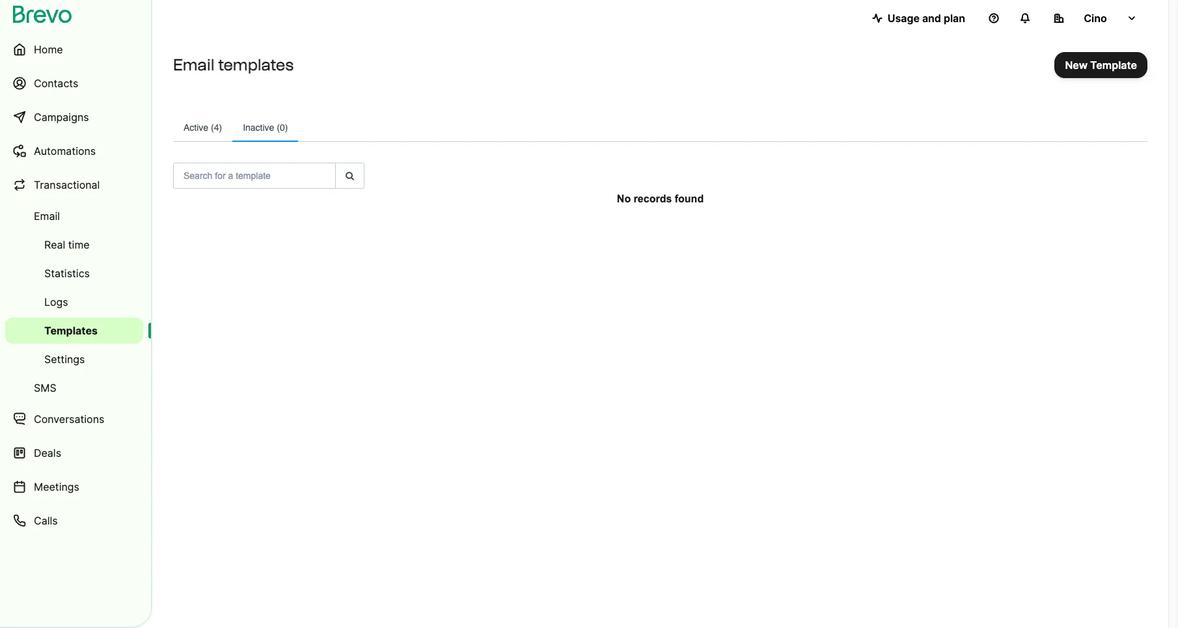 Task type: locate. For each thing, give the bounding box(es) containing it.
no records found
[[617, 193, 704, 204]]

logs
[[44, 296, 68, 309]]

calls
[[34, 514, 58, 527]]

automations
[[34, 145, 96, 158]]

email
[[173, 55, 214, 74], [34, 210, 60, 223]]

1 ) from the left
[[219, 122, 222, 133]]

logs link
[[5, 289, 143, 315]]

( for 0
[[277, 122, 280, 133]]

inactive
[[243, 122, 274, 133]]

transactional
[[34, 178, 100, 191]]

0 horizontal spatial )
[[219, 122, 222, 133]]

( right inactive
[[277, 122, 280, 133]]

) for active ( 4 )
[[219, 122, 222, 133]]

2 ( from the left
[[277, 122, 280, 133]]

conversations link
[[5, 404, 143, 435]]

email for email
[[34, 210, 60, 223]]

records
[[634, 193, 672, 204]]

1 vertical spatial email
[[34, 210, 60, 223]]

contacts
[[34, 77, 78, 90]]

0 vertical spatial email
[[173, 55, 214, 74]]

) right inactive
[[285, 122, 288, 133]]

campaigns
[[34, 111, 89, 124]]

found
[[675, 193, 704, 204]]

)
[[219, 122, 222, 133], [285, 122, 288, 133]]

active ( 4 )
[[184, 122, 222, 133]]

campaigns link
[[5, 102, 143, 133]]

( for 4
[[211, 122, 214, 133]]

sms link
[[5, 375, 143, 401]]

2 ) from the left
[[285, 122, 288, 133]]

) right active
[[219, 122, 222, 133]]

Search for a template search field
[[173, 163, 336, 189]]

usage
[[888, 12, 920, 25]]

0 horizontal spatial (
[[211, 122, 214, 133]]

1 horizontal spatial )
[[285, 122, 288, 133]]

(
[[211, 122, 214, 133], [277, 122, 280, 133]]

0
[[280, 122, 285, 133]]

automations link
[[5, 135, 143, 167]]

meetings link
[[5, 471, 143, 503]]

1 ( from the left
[[211, 122, 214, 133]]

active
[[184, 122, 208, 133]]

settings
[[44, 353, 85, 366]]

1 horizontal spatial (
[[277, 122, 280, 133]]

( right active
[[211, 122, 214, 133]]

email left the templates
[[173, 55, 214, 74]]

meetings
[[34, 481, 79, 494]]

templates
[[218, 55, 294, 74]]

email up the real
[[34, 210, 60, 223]]

cino button
[[1044, 5, 1148, 31]]

inactive ( 0 )
[[243, 122, 288, 133]]

email for email templates
[[173, 55, 214, 74]]

1 horizontal spatial email
[[173, 55, 214, 74]]

templates link
[[5, 318, 143, 344]]

deals
[[34, 447, 61, 460]]

0 horizontal spatial email
[[34, 210, 60, 223]]



Task type: vqa. For each thing, say whether or not it's contained in the screenshot.
Logs link
yes



Task type: describe. For each thing, give the bounding box(es) containing it.
settings link
[[5, 346, 143, 372]]

templates
[[44, 324, 98, 337]]

statistics link
[[5, 260, 143, 286]]

cino
[[1084, 12, 1107, 25]]

transactional link
[[5, 169, 143, 201]]

and
[[923, 12, 941, 25]]

new
[[1065, 59, 1088, 72]]

real time link
[[5, 232, 143, 258]]

new template
[[1065, 59, 1137, 72]]

real
[[44, 238, 65, 251]]

new template button
[[1055, 52, 1148, 78]]

calls link
[[5, 505, 143, 537]]

) for inactive ( 0 )
[[285, 122, 288, 133]]

sms
[[34, 382, 56, 395]]

statistics
[[44, 267, 90, 280]]

contacts link
[[5, 68, 143, 99]]

no
[[617, 193, 631, 204]]

home link
[[5, 34, 143, 65]]

conversations
[[34, 413, 104, 426]]

real time
[[44, 238, 90, 251]]

template
[[1091, 59, 1137, 72]]

usage and plan
[[888, 12, 966, 25]]

deals link
[[5, 438, 143, 469]]

home
[[34, 43, 63, 56]]

email link
[[5, 203, 143, 229]]

plan
[[944, 12, 966, 25]]

time
[[68, 238, 90, 251]]

email templates
[[173, 55, 294, 74]]

4
[[214, 122, 219, 133]]

usage and plan button
[[862, 5, 976, 31]]



